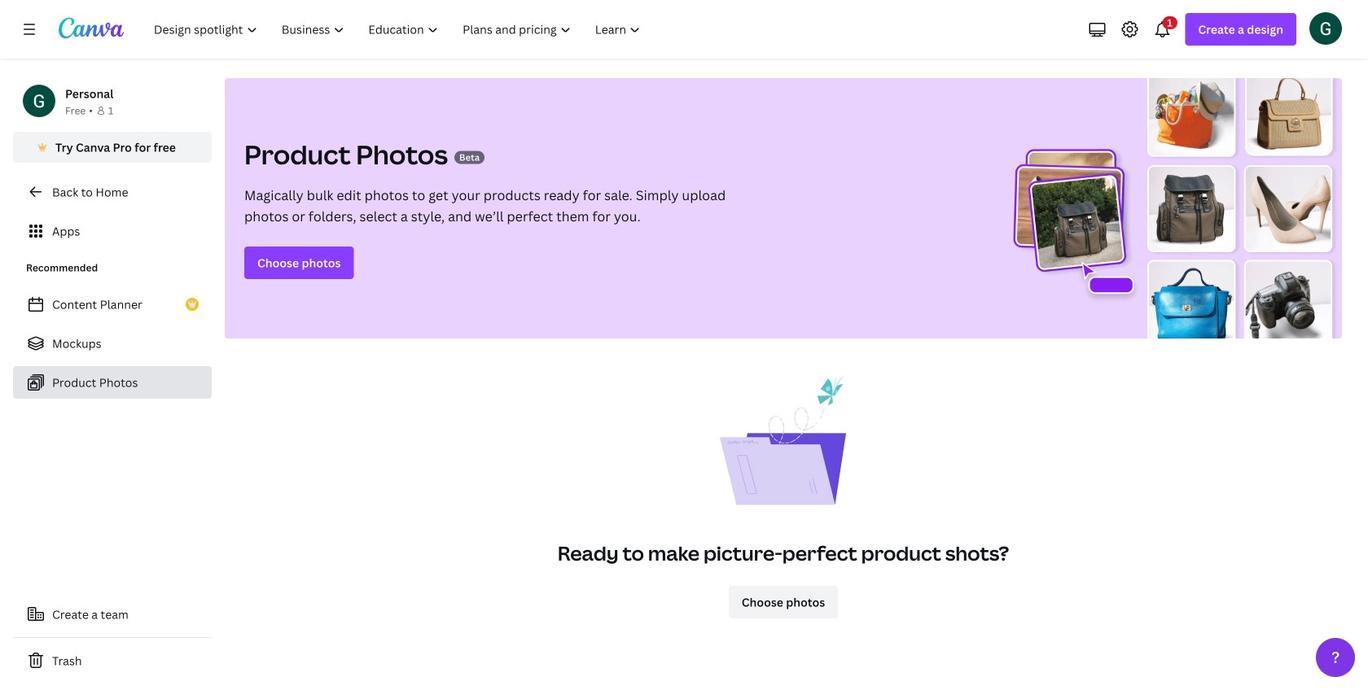 Task type: describe. For each thing, give the bounding box(es) containing it.
greg robinson image
[[1310, 12, 1342, 45]]



Task type: locate. For each thing, give the bounding box(es) containing it.
product photos" image
[[995, 78, 1342, 339]]

list
[[13, 288, 212, 399]]

top level navigation element
[[143, 13, 654, 46]]



Task type: vqa. For each thing, say whether or not it's contained in the screenshot.
Greg Robinson "image"
yes



